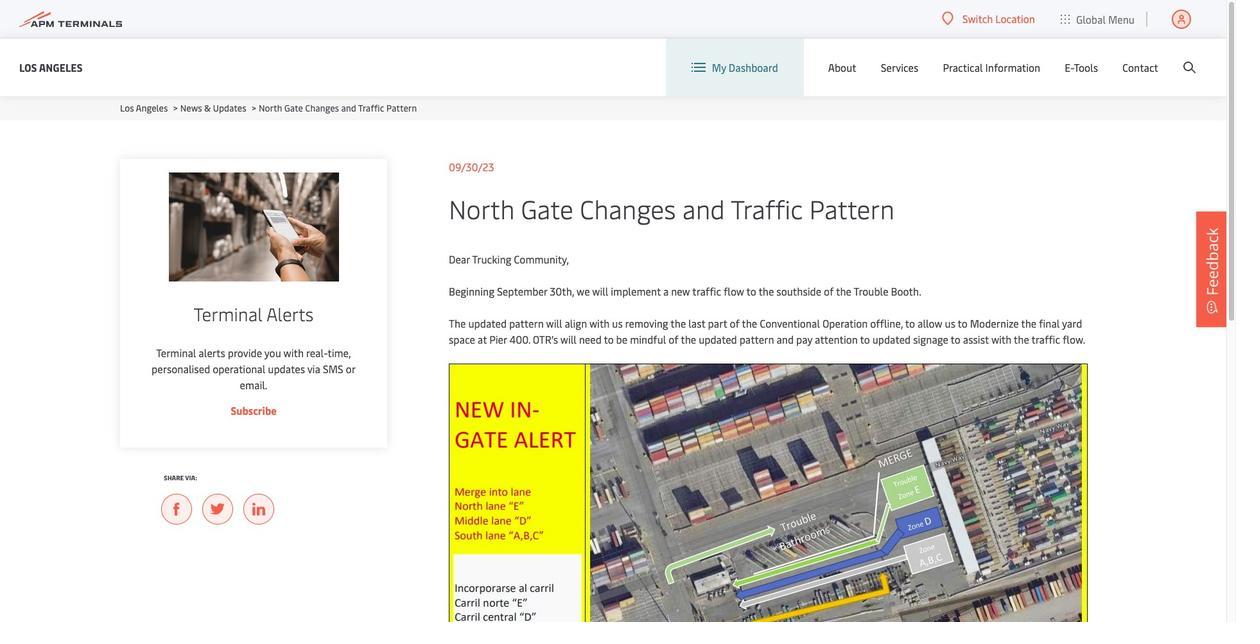 Task type: vqa. For each thing, say whether or not it's contained in the screenshot.
used
no



Task type: describe. For each thing, give the bounding box(es) containing it.
practical
[[943, 60, 983, 74]]

real-
[[306, 346, 328, 360]]

the right flow
[[759, 285, 774, 299]]

services
[[881, 60, 919, 74]]

dear trucking community,
[[449, 252, 569, 267]]

with inside terminal alerts provide you with real-time, personalised operational updates via sms or email.
[[284, 346, 304, 360]]

practical information
[[943, 60, 1041, 74]]

1 horizontal spatial and
[[683, 191, 725, 226]]

alerts image
[[169, 173, 339, 282]]

booth.
[[891, 285, 921, 299]]

september
[[497, 285, 547, 299]]

beginning
[[449, 285, 495, 299]]

to left allow
[[905, 317, 915, 331]]

2 vertical spatial will
[[560, 333, 577, 347]]

e-tools
[[1065, 60, 1098, 74]]

los for los angeles > news & updates > north gate changes and traffic pattern
[[120, 102, 134, 114]]

1 horizontal spatial with
[[590, 317, 610, 331]]

contact button
[[1123, 39, 1159, 96]]

removing
[[625, 317, 668, 331]]

updates
[[268, 362, 305, 376]]

1 us from the left
[[612, 317, 623, 331]]

to up assist
[[958, 317, 968, 331]]

at
[[478, 333, 487, 347]]

news & updates link
[[180, 102, 246, 114]]

feedback
[[1202, 228, 1223, 296]]

beginning september 30th, we will implement a new traffic flow to the southside of the trouble booth.
[[449, 285, 921, 299]]

alerts
[[199, 346, 225, 360]]

via
[[307, 362, 320, 376]]

global menu button
[[1048, 0, 1148, 38]]

1 vertical spatial will
[[546, 317, 562, 331]]

los angeles
[[19, 60, 83, 74]]

about
[[828, 60, 857, 74]]

angeles for los angeles
[[39, 60, 83, 74]]

400. otr's
[[510, 333, 558, 347]]

signage
[[913, 333, 949, 347]]

provide
[[228, 346, 262, 360]]

part
[[708, 317, 727, 331]]

the
[[449, 317, 466, 331]]

&
[[204, 102, 211, 114]]

share
[[164, 474, 184, 483]]

traffic inside the updated pattern will align with us removing the last part of the conventional operation offline, to allow us to modernize the final yard space at pier 400. otr's will need to be mindful of the updated pattern and pay attention to updated signage to assist with the traffic flow.
[[1032, 333, 1060, 347]]

be
[[616, 333, 628, 347]]

operation
[[823, 317, 868, 331]]

trouble
[[854, 285, 889, 299]]

1 horizontal spatial pattern
[[809, 191, 895, 226]]

2 vertical spatial of
[[669, 333, 679, 347]]

to right flow
[[747, 285, 756, 299]]

contact
[[1123, 60, 1159, 74]]

terminal alerts provide you with real-time, personalised operational updates via sms or email.
[[152, 346, 356, 392]]

terminal alerts
[[194, 302, 314, 326]]

community,
[[514, 252, 569, 267]]

services button
[[881, 39, 919, 96]]

switch location
[[963, 12, 1035, 26]]

trucking
[[472, 252, 511, 267]]

conventional
[[760, 317, 820, 331]]

new
[[671, 285, 690, 299]]

share via:
[[164, 474, 197, 483]]

information
[[986, 60, 1041, 74]]

the down last
[[681, 333, 696, 347]]

dear
[[449, 252, 470, 267]]

feedback button
[[1196, 212, 1229, 328]]

dashboard
[[729, 60, 778, 74]]

to left assist
[[951, 333, 961, 347]]

0 vertical spatial and
[[341, 102, 356, 114]]

the down modernize on the right
[[1014, 333, 1029, 347]]

pay
[[796, 333, 813, 347]]

to down operation
[[860, 333, 870, 347]]

you
[[264, 346, 281, 360]]

1 horizontal spatial gate
[[521, 191, 573, 226]]

terminal for terminal alerts provide you with real-time, personalised operational updates via sms or email.
[[156, 346, 196, 360]]

the updated pattern will align with us removing the last part of the conventional operation offline, to allow us to modernize the final yard space at pier 400. otr's will need to be mindful of the updated pattern and pay attention to updated signage to assist with the traffic flow.
[[449, 317, 1086, 347]]

1 vertical spatial los angeles link
[[120, 102, 168, 114]]

space
[[449, 333, 475, 347]]

flow.
[[1063, 333, 1086, 347]]

09/30/23
[[449, 160, 494, 174]]

yard
[[1062, 317, 1082, 331]]

my dashboard
[[712, 60, 778, 74]]

practical information button
[[943, 39, 1041, 96]]

a
[[663, 285, 669, 299]]

email.
[[240, 378, 268, 392]]

0 vertical spatial changes
[[305, 102, 339, 114]]

0 vertical spatial pattern
[[386, 102, 417, 114]]

los angeles > news & updates > north gate changes and traffic pattern
[[120, 102, 417, 114]]

0 horizontal spatial updated
[[468, 317, 507, 331]]

my dashboard button
[[692, 39, 778, 96]]



Task type: locate. For each thing, give the bounding box(es) containing it.
1 vertical spatial pattern
[[740, 333, 774, 347]]

north gate changes and traffic pattern
[[449, 191, 895, 226]]

updated down offline,
[[873, 333, 911, 347]]

0 horizontal spatial traffic
[[358, 102, 384, 114]]

1 vertical spatial angeles
[[136, 102, 168, 114]]

angeles for los angeles > news & updates > north gate changes and traffic pattern
[[136, 102, 168, 114]]

the left final
[[1021, 317, 1037, 331]]

1 vertical spatial traffic
[[731, 191, 803, 226]]

terminal inside terminal alerts provide you with real-time, personalised operational updates via sms or email.
[[156, 346, 196, 360]]

final
[[1039, 317, 1060, 331]]

1 horizontal spatial us
[[945, 317, 956, 331]]

subscribe
[[231, 404, 277, 418]]

1 horizontal spatial changes
[[580, 191, 676, 226]]

1 vertical spatial changes
[[580, 191, 676, 226]]

0 vertical spatial los angeles link
[[19, 59, 83, 75]]

0 horizontal spatial traffic
[[693, 285, 721, 299]]

gate right updates
[[284, 102, 303, 114]]

of right part
[[730, 317, 740, 331]]

operational
[[213, 362, 265, 376]]

1 horizontal spatial >
[[252, 102, 256, 114]]

0 horizontal spatial us
[[612, 317, 623, 331]]

with
[[590, 317, 610, 331], [991, 333, 1012, 347], [284, 346, 304, 360]]

north
[[259, 102, 282, 114], [449, 191, 515, 226]]

0 vertical spatial traffic
[[358, 102, 384, 114]]

0 horizontal spatial with
[[284, 346, 304, 360]]

> right updates
[[252, 102, 256, 114]]

pattern down "conventional"
[[740, 333, 774, 347]]

of
[[824, 285, 834, 299], [730, 317, 740, 331], [669, 333, 679, 347]]

1 vertical spatial north
[[449, 191, 515, 226]]

terminal
[[194, 302, 263, 326], [156, 346, 196, 360]]

to
[[747, 285, 756, 299], [905, 317, 915, 331], [958, 317, 968, 331], [604, 333, 614, 347], [860, 333, 870, 347], [951, 333, 961, 347]]

0 vertical spatial terminal
[[194, 302, 263, 326]]

2 horizontal spatial of
[[824, 285, 834, 299]]

0 horizontal spatial and
[[341, 102, 356, 114]]

location
[[996, 12, 1035, 26]]

traffic down final
[[1032, 333, 1060, 347]]

the left "trouble"
[[836, 285, 852, 299]]

1 horizontal spatial traffic
[[1032, 333, 1060, 347]]

the left last
[[671, 317, 686, 331]]

0 horizontal spatial los
[[19, 60, 37, 74]]

2 horizontal spatial updated
[[873, 333, 911, 347]]

0 horizontal spatial north
[[259, 102, 282, 114]]

with down modernize on the right
[[991, 333, 1012, 347]]

changes
[[305, 102, 339, 114], [580, 191, 676, 226]]

southside
[[777, 285, 822, 299]]

2 horizontal spatial with
[[991, 333, 1012, 347]]

0 horizontal spatial pattern
[[509, 317, 544, 331]]

tools
[[1074, 60, 1098, 74]]

1 horizontal spatial updated
[[699, 333, 737, 347]]

global menu
[[1076, 12, 1135, 26]]

1 vertical spatial traffic
[[1032, 333, 1060, 347]]

via:
[[185, 474, 197, 483]]

1 horizontal spatial los
[[120, 102, 134, 114]]

0 horizontal spatial los angeles link
[[19, 59, 83, 75]]

los
[[19, 60, 37, 74], [120, 102, 134, 114]]

1 horizontal spatial of
[[730, 317, 740, 331]]

will left align
[[546, 317, 562, 331]]

0 vertical spatial los
[[19, 60, 37, 74]]

pier
[[489, 333, 507, 347]]

gate up 'community,' on the top of the page
[[521, 191, 573, 226]]

traffic right new
[[693, 285, 721, 299]]

updates
[[213, 102, 246, 114]]

1 vertical spatial and
[[683, 191, 725, 226]]

> left news
[[173, 102, 178, 114]]

terminal up alerts
[[194, 302, 263, 326]]

1 horizontal spatial pattern
[[740, 333, 774, 347]]

about button
[[828, 39, 857, 96]]

traffic pattern image
[[449, 364, 1088, 623]]

2 us from the left
[[945, 317, 956, 331]]

gate
[[284, 102, 303, 114], [521, 191, 573, 226]]

1 horizontal spatial los angeles link
[[120, 102, 168, 114]]

0 vertical spatial will
[[592, 285, 608, 299]]

flow
[[724, 285, 744, 299]]

updated up at
[[468, 317, 507, 331]]

sms
[[323, 362, 343, 376]]

0 horizontal spatial of
[[669, 333, 679, 347]]

alerts
[[267, 302, 314, 326]]

pattern
[[386, 102, 417, 114], [809, 191, 895, 226]]

north down 09/30/23
[[449, 191, 515, 226]]

us
[[612, 317, 623, 331], [945, 317, 956, 331]]

0 vertical spatial traffic
[[693, 285, 721, 299]]

will down align
[[560, 333, 577, 347]]

or
[[346, 362, 356, 376]]

0 horizontal spatial pattern
[[386, 102, 417, 114]]

0 horizontal spatial angeles
[[39, 60, 83, 74]]

1 vertical spatial los
[[120, 102, 134, 114]]

2 horizontal spatial and
[[777, 333, 794, 347]]

with up need
[[590, 317, 610, 331]]

and inside the updated pattern will align with us removing the last part of the conventional operation offline, to allow us to modernize the final yard space at pier 400. otr's will need to be mindful of the updated pattern and pay attention to updated signage to assist with the traffic flow.
[[777, 333, 794, 347]]

pattern up 400. otr's
[[509, 317, 544, 331]]

0 vertical spatial pattern
[[509, 317, 544, 331]]

pattern
[[509, 317, 544, 331], [740, 333, 774, 347]]

my
[[712, 60, 726, 74]]

terminal up 'personalised'
[[156, 346, 196, 360]]

1 horizontal spatial north
[[449, 191, 515, 226]]

1 vertical spatial pattern
[[809, 191, 895, 226]]

0 horizontal spatial >
[[173, 102, 178, 114]]

0 vertical spatial of
[[824, 285, 834, 299]]

of right "southside" on the top of page
[[824, 285, 834, 299]]

us right allow
[[945, 317, 956, 331]]

1 horizontal spatial angeles
[[136, 102, 168, 114]]

2 > from the left
[[252, 102, 256, 114]]

0 vertical spatial north
[[259, 102, 282, 114]]

allow
[[918, 317, 943, 331]]

the right part
[[742, 317, 757, 331]]

1 > from the left
[[173, 102, 178, 114]]

news
[[180, 102, 202, 114]]

e-
[[1065, 60, 1074, 74]]

align
[[565, 317, 587, 331]]

e-tools button
[[1065, 39, 1098, 96]]

offline,
[[870, 317, 903, 331]]

to left be
[[604, 333, 614, 347]]

los for los angeles
[[19, 60, 37, 74]]

0 vertical spatial angeles
[[39, 60, 83, 74]]

time,
[[328, 346, 351, 360]]

switch location button
[[942, 12, 1035, 26]]

1 vertical spatial terminal
[[156, 346, 196, 360]]

mindful
[[630, 333, 666, 347]]

north right updates
[[259, 102, 282, 114]]

global
[[1076, 12, 1106, 26]]

we
[[577, 285, 590, 299]]

modernize
[[970, 317, 1019, 331]]

the
[[759, 285, 774, 299], [836, 285, 852, 299], [671, 317, 686, 331], [742, 317, 757, 331], [1021, 317, 1037, 331], [681, 333, 696, 347], [1014, 333, 1029, 347]]

traffic
[[358, 102, 384, 114], [731, 191, 803, 226]]

assist
[[963, 333, 989, 347]]

updated down part
[[699, 333, 737, 347]]

need
[[579, 333, 602, 347]]

us up be
[[612, 317, 623, 331]]

1 vertical spatial of
[[730, 317, 740, 331]]

subscribe link
[[231, 404, 277, 418]]

terminal for terminal alerts
[[194, 302, 263, 326]]

0 horizontal spatial changes
[[305, 102, 339, 114]]

with up updates
[[284, 346, 304, 360]]

of right mindful
[[669, 333, 679, 347]]

switch
[[963, 12, 993, 26]]

last
[[689, 317, 706, 331]]

1 vertical spatial gate
[[521, 191, 573, 226]]

1 horizontal spatial traffic
[[731, 191, 803, 226]]

2 vertical spatial and
[[777, 333, 794, 347]]

updated
[[468, 317, 507, 331], [699, 333, 737, 347], [873, 333, 911, 347]]

0 vertical spatial gate
[[284, 102, 303, 114]]

will right "we"
[[592, 285, 608, 299]]

0 horizontal spatial gate
[[284, 102, 303, 114]]

menu
[[1108, 12, 1135, 26]]

attention
[[815, 333, 858, 347]]

personalised
[[152, 362, 210, 376]]

implement
[[611, 285, 661, 299]]

30th,
[[550, 285, 574, 299]]



